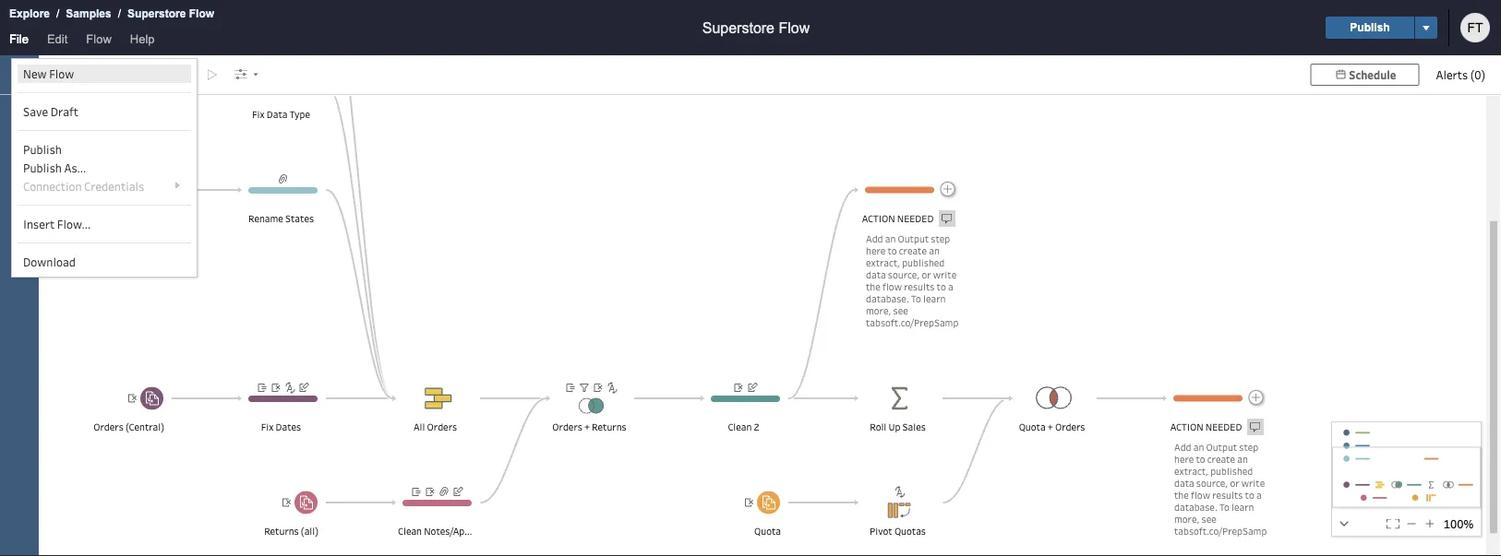 Task type: describe. For each thing, give the bounding box(es) containing it.
explore / samples / superstore flow
[[9, 7, 214, 20]]

help button
[[121, 28, 164, 55]]

1 vertical spatial add
[[1175, 441, 1192, 454]]

4 orders from the left
[[1056, 421, 1086, 434]]

1 / from the left
[[56, 7, 59, 20]]

connection credentials menu item
[[18, 177, 191, 196]]

type
[[290, 108, 310, 121]]

data
[[267, 108, 288, 121]]

+ for orders
[[585, 421, 590, 434]]

0 vertical spatial source,
[[888, 268, 920, 281]]

0 horizontal spatial needed
[[898, 212, 934, 225]]

0 horizontal spatial write
[[933, 268, 957, 281]]

1 vertical spatial action needed
[[1171, 421, 1242, 434]]

0 horizontal spatial returns
[[264, 525, 299, 538]]

0 vertical spatial database.
[[866, 292, 910, 305]]

0 vertical spatial learn
[[924, 292, 946, 305]]

new flow
[[23, 66, 74, 81]]

menu containing new flow
[[12, 59, 197, 277]]

0 vertical spatial a
[[948, 280, 954, 293]]

1 vertical spatial see
[[1202, 513, 1217, 526]]

2
[[754, 421, 760, 434]]

publish for publish publish as…
[[23, 142, 62, 157]]

1 horizontal spatial step
[[1240, 441, 1259, 454]]

0 vertical spatial here
[[866, 244, 886, 257]]

quota + orders
[[1019, 421, 1086, 434]]

redo image
[[77, 61, 104, 89]]

(0)
[[1471, 67, 1486, 82]]

notes/approver
[[424, 525, 494, 538]]

samples
[[66, 7, 111, 20]]

1 vertical spatial output
[[1207, 441, 1238, 454]]

connection credentials
[[23, 179, 144, 194]]

0 horizontal spatial create
[[899, 244, 927, 257]]

alerts (0)
[[1437, 67, 1486, 82]]

0 horizontal spatial more,
[[866, 304, 892, 317]]

save draft
[[23, 104, 78, 119]]

file button
[[0, 28, 38, 55]]

1 vertical spatial database.
[[1175, 501, 1218, 514]]

1 horizontal spatial create
[[1208, 453, 1236, 466]]

2 orders from the left
[[427, 421, 457, 434]]

1 orders from the left
[[94, 421, 124, 434]]

0 horizontal spatial or
[[922, 268, 931, 281]]

0 vertical spatial add an output step here to create an extract, published data source, or write the flow results to a database. to learn more, see tabsoft.co/prepsamp
[[866, 232, 959, 329]]

explore link
[[8, 5, 51, 23]]

1 vertical spatial source,
[[1197, 477, 1229, 490]]

ft
[[1468, 20, 1484, 35]]

1 vertical spatial needed
[[1206, 421, 1242, 434]]

download
[[23, 254, 76, 270]]

1 horizontal spatial flow
[[1191, 489, 1211, 502]]

fix for fix dates
[[261, 421, 274, 434]]

file
[[9, 32, 29, 46]]

clean for clean 2
[[728, 421, 752, 434]]

1 vertical spatial tabsoft.co/prepsamp
[[1175, 525, 1267, 538]]

credentials
[[84, 179, 144, 194]]

as…
[[64, 160, 86, 175]]

1 vertical spatial write
[[1242, 477, 1265, 490]]

0 vertical spatial tabsoft.co/prepsamp
[[866, 316, 959, 329]]

flow…
[[57, 217, 91, 232]]

1 vertical spatial learn
[[1232, 501, 1255, 514]]

dates
[[276, 421, 301, 434]]

rename states
[[248, 212, 314, 225]]

0 vertical spatial data
[[866, 268, 886, 281]]

fix for fix data type
[[252, 108, 265, 121]]

save
[[23, 104, 48, 119]]

roll
[[870, 421, 887, 434]]

all orders
[[414, 421, 457, 434]]

(all)
[[301, 525, 319, 538]]

1 vertical spatial data
[[1175, 477, 1195, 490]]

1 vertical spatial add an output step here to create an extract, published data source, or write the flow results to a database. to learn more, see tabsoft.co/prepsamp
[[1175, 441, 1267, 538]]

flow inside popup button
[[86, 32, 112, 46]]

draft
[[50, 104, 78, 119]]

0 vertical spatial add
[[866, 232, 883, 245]]

undo image
[[47, 61, 75, 89]]

0 vertical spatial extract,
[[866, 256, 900, 269]]

0 vertical spatial flow
[[883, 280, 902, 293]]

0 horizontal spatial step
[[931, 232, 951, 245]]

returns (all)
[[264, 525, 319, 538]]

1 horizontal spatial superstore
[[703, 19, 775, 36]]

0 horizontal spatial published
[[902, 256, 945, 269]]

0 horizontal spatial output
[[898, 232, 929, 245]]

+ for quota
[[1048, 421, 1054, 434]]

1 horizontal spatial a
[[1257, 489, 1262, 502]]

0 vertical spatial to
[[912, 292, 922, 305]]

1 horizontal spatial returns
[[592, 421, 627, 434]]

schedule button
[[1311, 64, 1420, 86]]



Task type: vqa. For each thing, say whether or not it's contained in the screenshot.
the middle 'Publish'
yes



Task type: locate. For each thing, give the bounding box(es) containing it.
a
[[948, 280, 954, 293], [1257, 489, 1262, 502]]

edit
[[47, 32, 68, 46]]

/ up the edit
[[56, 7, 59, 20]]

add an output step here to create an extract, published data source, or write the flow results to a database. to learn more, see tabsoft.co/prepsamp
[[866, 232, 959, 329], [1175, 441, 1267, 538]]

1 horizontal spatial +
[[1048, 421, 1054, 434]]

quotas
[[895, 525, 926, 538]]

publish button
[[1326, 17, 1415, 39]]

no refreshes available image
[[169, 61, 197, 89]]

0 vertical spatial results
[[904, 280, 935, 293]]

0 horizontal spatial source,
[[888, 268, 920, 281]]

1 horizontal spatial published
[[1211, 465, 1254, 478]]

clean notes/approver
[[398, 525, 494, 538]]

needed
[[898, 212, 934, 225], [1206, 421, 1242, 434]]

edit button
[[38, 28, 77, 55]]

1 horizontal spatial the
[[1175, 489, 1189, 502]]

0 vertical spatial or
[[922, 268, 931, 281]]

1 vertical spatial action
[[1171, 421, 1204, 434]]

up
[[889, 421, 901, 434]]

0 horizontal spatial database.
[[866, 292, 910, 305]]

rename
[[248, 212, 283, 225]]

connection
[[23, 179, 82, 194]]

database.
[[866, 292, 910, 305], [1175, 501, 1218, 514]]

publish for publish
[[1351, 21, 1391, 34]]

2 vertical spatial publish
[[23, 160, 62, 175]]

2 / from the left
[[118, 7, 121, 20]]

add
[[866, 232, 883, 245], [1175, 441, 1192, 454]]

0 horizontal spatial results
[[904, 280, 935, 293]]

orders + returns
[[553, 421, 627, 434]]

explore
[[9, 7, 50, 20]]

1 vertical spatial published
[[1211, 465, 1254, 478]]

create
[[899, 244, 927, 257], [1208, 453, 1236, 466]]

clean left 2
[[728, 421, 752, 434]]

publish publish as…
[[23, 142, 86, 175]]

2 + from the left
[[1048, 421, 1054, 434]]

learn
[[924, 292, 946, 305], [1232, 501, 1255, 514]]

all
[[414, 421, 425, 434]]

roll up sales
[[870, 421, 926, 434]]

quota
[[1019, 421, 1046, 434], [755, 525, 781, 538]]

3 orders from the left
[[553, 421, 583, 434]]

0 horizontal spatial learn
[[924, 292, 946, 305]]

write
[[933, 268, 957, 281], [1242, 477, 1265, 490]]

1 vertical spatial returns
[[264, 525, 299, 538]]

0 vertical spatial action needed
[[862, 212, 934, 225]]

1 vertical spatial clean
[[398, 525, 422, 538]]

0 vertical spatial returns
[[592, 421, 627, 434]]

fix dates
[[261, 421, 301, 434]]

0 horizontal spatial action
[[862, 212, 896, 225]]

/ right samples
[[118, 7, 121, 20]]

1 vertical spatial quota
[[755, 525, 781, 538]]

0 horizontal spatial to
[[912, 292, 922, 305]]

1 horizontal spatial extract,
[[1175, 465, 1209, 478]]

1 vertical spatial publish
[[23, 142, 62, 157]]

fix left dates
[[261, 421, 274, 434]]

more,
[[866, 304, 892, 317], [1175, 513, 1200, 526]]

action
[[862, 212, 896, 225], [1171, 421, 1204, 434]]

new flow menu item
[[18, 65, 191, 83]]

1 vertical spatial or
[[1231, 477, 1240, 490]]

0 vertical spatial create
[[899, 244, 927, 257]]

1 horizontal spatial add
[[1175, 441, 1192, 454]]

1 horizontal spatial more,
[[1175, 513, 1200, 526]]

action needed
[[862, 212, 934, 225], [1171, 421, 1242, 434]]

insert
[[23, 217, 55, 232]]

clean 2
[[728, 421, 760, 434]]

orders
[[94, 421, 124, 434], [427, 421, 457, 434], [553, 421, 583, 434], [1056, 421, 1086, 434]]

1 vertical spatial extract,
[[1175, 465, 1209, 478]]

0 horizontal spatial action needed
[[862, 212, 934, 225]]

to
[[888, 244, 897, 257], [937, 280, 946, 293], [1196, 453, 1206, 466], [1245, 489, 1255, 502]]

1 horizontal spatial output
[[1207, 441, 1238, 454]]

help
[[130, 32, 155, 46]]

1 horizontal spatial quota
[[1019, 421, 1046, 434]]

0 horizontal spatial see
[[894, 304, 909, 317]]

clean
[[728, 421, 752, 434], [398, 525, 422, 538]]

0 vertical spatial needed
[[898, 212, 934, 225]]

extract,
[[866, 256, 900, 269], [1175, 465, 1209, 478]]

here
[[866, 244, 886, 257], [1175, 453, 1194, 466]]

clean for clean notes/approver
[[398, 525, 422, 538]]

1 vertical spatial create
[[1208, 453, 1236, 466]]

results
[[904, 280, 935, 293], [1213, 489, 1243, 502]]

0 horizontal spatial add
[[866, 232, 883, 245]]

0 vertical spatial publish
[[1351, 21, 1391, 34]]

1 horizontal spatial database.
[[1175, 501, 1218, 514]]

1 vertical spatial to
[[1220, 501, 1230, 514]]

the
[[866, 280, 881, 293], [1175, 489, 1189, 502]]

0 vertical spatial fix
[[252, 108, 265, 121]]

new
[[23, 66, 47, 81]]

1 vertical spatial here
[[1175, 453, 1194, 466]]

0 horizontal spatial quota
[[755, 525, 781, 538]]

quota for quota + orders
[[1019, 421, 1046, 434]]

0 horizontal spatial add an output step here to create an extract, published data source, or write the flow results to a database. to learn more, see tabsoft.co/prepsamp
[[866, 232, 959, 329]]

menu
[[12, 59, 197, 277]]

pivot
[[870, 525, 893, 538]]

1 horizontal spatial data
[[1175, 477, 1195, 490]]

output
[[898, 232, 929, 245], [1207, 441, 1238, 454]]

(central)
[[126, 421, 164, 434]]

tabsoft.co/prepsamp
[[866, 316, 959, 329], [1175, 525, 1267, 538]]

an
[[885, 232, 896, 245], [929, 244, 940, 257], [1194, 441, 1205, 454], [1238, 453, 1248, 466]]

1 horizontal spatial learn
[[1232, 501, 1255, 514]]

1 vertical spatial step
[[1240, 441, 1259, 454]]

/
[[56, 7, 59, 20], [118, 7, 121, 20]]

data
[[866, 268, 886, 281], [1175, 477, 1195, 490]]

1 horizontal spatial source,
[[1197, 477, 1229, 490]]

1 vertical spatial more,
[[1175, 513, 1200, 526]]

1 horizontal spatial needed
[[1206, 421, 1242, 434]]

flow
[[189, 7, 214, 20], [779, 19, 810, 36], [86, 32, 112, 46], [49, 66, 74, 81]]

1 vertical spatial fix
[[261, 421, 274, 434]]

superstore
[[127, 7, 186, 20], [703, 19, 775, 36]]

0 horizontal spatial extract,
[[866, 256, 900, 269]]

1 horizontal spatial add an output step here to create an extract, published data source, or write the flow results to a database. to learn more, see tabsoft.co/prepsamp
[[1175, 441, 1267, 538]]

1 horizontal spatial action needed
[[1171, 421, 1242, 434]]

0 vertical spatial more,
[[866, 304, 892, 317]]

0 vertical spatial write
[[933, 268, 957, 281]]

superstore flow link
[[127, 5, 215, 23]]

1 + from the left
[[585, 421, 590, 434]]

1 horizontal spatial results
[[1213, 489, 1243, 502]]

1 horizontal spatial or
[[1231, 477, 1240, 490]]

0 horizontal spatial a
[[948, 280, 954, 293]]

source,
[[888, 268, 920, 281], [1197, 477, 1229, 490]]

or
[[922, 268, 931, 281], [1231, 477, 1240, 490]]

clean left notes/approver
[[398, 525, 422, 538]]

0 vertical spatial output
[[898, 232, 929, 245]]

1 horizontal spatial to
[[1220, 501, 1230, 514]]

flow button
[[77, 28, 121, 55]]

0 horizontal spatial flow
[[883, 280, 902, 293]]

see
[[894, 304, 909, 317], [1202, 513, 1217, 526]]

0 vertical spatial clean
[[728, 421, 752, 434]]

schedule
[[1350, 67, 1397, 82]]

+
[[585, 421, 590, 434], [1048, 421, 1054, 434]]

0 vertical spatial the
[[866, 280, 881, 293]]

flow
[[883, 280, 902, 293], [1191, 489, 1211, 502]]

to
[[912, 292, 922, 305], [1220, 501, 1230, 514]]

quota for quota
[[755, 525, 781, 538]]

1 horizontal spatial see
[[1202, 513, 1217, 526]]

published
[[902, 256, 945, 269], [1211, 465, 1254, 478]]

alerts
[[1437, 67, 1469, 82]]

flow inside menu item
[[49, 66, 74, 81]]

sales
[[903, 421, 926, 434]]

step
[[931, 232, 951, 245], [1240, 441, 1259, 454]]

fix data type
[[252, 108, 310, 121]]

ft button
[[1461, 13, 1491, 42]]

1 vertical spatial results
[[1213, 489, 1243, 502]]

1 horizontal spatial /
[[118, 7, 121, 20]]

publish
[[1351, 21, 1391, 34], [23, 142, 62, 157], [23, 160, 62, 175]]

insert flow…
[[23, 217, 91, 232]]

0 vertical spatial see
[[894, 304, 909, 317]]

samples link
[[65, 5, 112, 23]]

0 vertical spatial step
[[931, 232, 951, 245]]

1 vertical spatial a
[[1257, 489, 1262, 502]]

0 horizontal spatial /
[[56, 7, 59, 20]]

publish inside button
[[1351, 21, 1391, 34]]

1 horizontal spatial here
[[1175, 453, 1194, 466]]

superstore flow
[[703, 19, 810, 36]]

fix left data
[[252, 108, 265, 121]]

1 horizontal spatial action
[[1171, 421, 1204, 434]]

pivot quotas
[[870, 525, 926, 538]]

states
[[285, 212, 314, 225]]

returns
[[592, 421, 627, 434], [264, 525, 299, 538]]

0 horizontal spatial superstore
[[127, 7, 186, 20]]

orders (central)
[[94, 421, 164, 434]]

fix
[[252, 108, 265, 121], [261, 421, 274, 434]]

0 horizontal spatial tabsoft.co/prepsamp
[[866, 316, 959, 329]]



